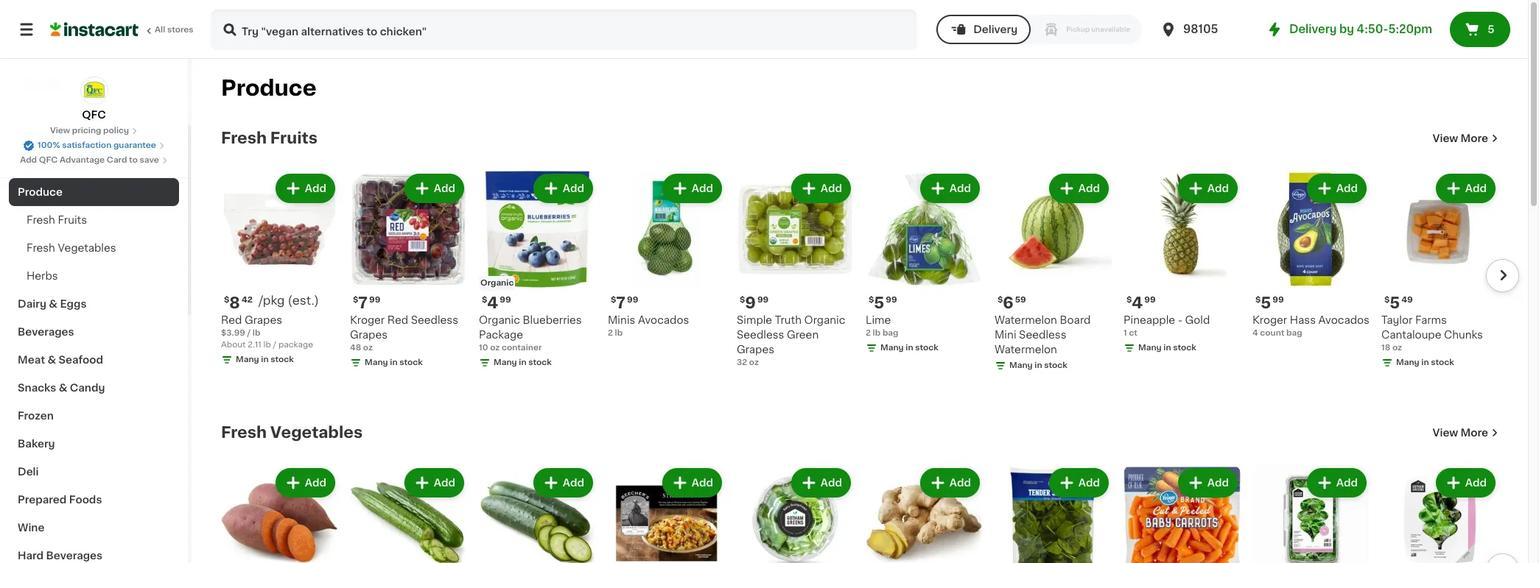 Task type: locate. For each thing, give the bounding box(es) containing it.
1 horizontal spatial seedless
[[737, 330, 784, 340]]

watermelon down mini on the bottom right of the page
[[995, 345, 1057, 355]]

add qfc advantage card to save link
[[20, 155, 168, 167]]

many in stock down kroger red seedless grapes 48 oz
[[365, 359, 423, 367]]

5 for taylor farms cantaloupe chunks
[[1390, 296, 1400, 311]]

$ 7 99 up the minis
[[611, 296, 638, 311]]

0 horizontal spatial bag
[[883, 329, 899, 338]]

blueberries
[[523, 315, 582, 326]]

100% satisfaction guarantee
[[38, 141, 156, 150]]

2 inside lime 2 lb bag
[[866, 329, 871, 338]]

view more
[[1433, 133, 1489, 144], [1433, 428, 1489, 438]]

avocados right hass
[[1319, 315, 1370, 326]]

8 $ from the left
[[1127, 296, 1132, 304]]

0 horizontal spatial delivery
[[974, 24, 1018, 35]]

$ inside $ 8 42
[[224, 296, 229, 304]]

4:50-
[[1357, 24, 1389, 35]]

1 horizontal spatial produce
[[221, 77, 317, 99]]

0 horizontal spatial grapes
[[245, 315, 282, 326]]

1 vertical spatial grapes
[[350, 330, 388, 340]]

& left the eggs
[[49, 299, 57, 310]]

6 $ from the left
[[869, 296, 874, 304]]

0 vertical spatial fresh vegetables link
[[9, 234, 179, 262]]

7 $ from the left
[[998, 296, 1003, 304]]

grapes down /pkg
[[245, 315, 282, 326]]

$ 5 99 for lime
[[869, 296, 897, 311]]

0 vertical spatial item carousel region
[[200, 165, 1520, 401]]

1 horizontal spatial $ 7 99
[[611, 296, 638, 311]]

many down cantaloupe on the right of the page
[[1397, 359, 1420, 367]]

seedless inside watermelon board mini seedless watermelon
[[1019, 330, 1067, 340]]

qfc up "view pricing policy" 'link'
[[82, 110, 106, 120]]

grapes inside kroger red seedless grapes 48 oz
[[350, 330, 388, 340]]

delivery
[[1290, 24, 1337, 35], [974, 24, 1018, 35]]

organic for organic
[[480, 279, 514, 287]]

view more for vegetables
[[1433, 428, 1489, 438]]

0 vertical spatial grapes
[[245, 315, 282, 326]]

2 horizontal spatial seedless
[[1019, 330, 1067, 340]]

0 vertical spatial view more link
[[1433, 131, 1499, 146]]

dairy & eggs
[[18, 299, 87, 310]]

$ 7 99 up 48
[[353, 296, 380, 311]]

1 $ from the left
[[224, 296, 229, 304]]

2 down lime
[[866, 329, 871, 338]]

1 horizontal spatial 4
[[1132, 296, 1143, 311]]

2 $ 5 99 from the left
[[1256, 296, 1284, 311]]

organic inside organic blueberries package 10 oz container
[[479, 315, 520, 326]]

5 for kroger hass avocados
[[1261, 296, 1271, 311]]

$ left "49"
[[1385, 296, 1390, 304]]

2 more from the top
[[1461, 428, 1489, 438]]

2 99 from the left
[[500, 296, 511, 304]]

in for lime
[[906, 344, 914, 352]]

item carousel region containing 8
[[200, 165, 1520, 401]]

avocados inside kroger hass avocados 4 count bag
[[1319, 315, 1370, 326]]

many for organic blueberries package
[[494, 359, 517, 367]]

product group containing 9
[[737, 171, 854, 369]]

$ 5 99 up lime
[[869, 296, 897, 311]]

2 7 from the left
[[616, 296, 626, 311]]

1 horizontal spatial delivery
[[1290, 24, 1337, 35]]

99 for minis avocados
[[627, 296, 638, 304]]

5 inside 5 "button"
[[1488, 24, 1495, 35]]

avocados
[[638, 315, 689, 326], [1319, 315, 1370, 326]]

1 horizontal spatial /
[[273, 341, 276, 349]]

many in stock down container
[[494, 359, 552, 367]]

1 vertical spatial &
[[47, 355, 56, 366]]

99 up the minis
[[627, 296, 638, 304]]

0 horizontal spatial 4
[[487, 296, 498, 311]]

9 $ from the left
[[1256, 296, 1261, 304]]

0 horizontal spatial $ 5 99
[[869, 296, 897, 311]]

0 vertical spatial &
[[49, 299, 57, 310]]

many down lime 2 lb bag
[[881, 344, 904, 352]]

wine link
[[9, 514, 179, 542]]

produce
[[221, 77, 317, 99], [18, 187, 63, 198]]

item carousel region
[[200, 165, 1520, 401], [200, 460, 1520, 564]]

1 vertical spatial fresh fruits
[[27, 215, 87, 226]]

1 view more link from the top
[[1433, 131, 1499, 146]]

1 horizontal spatial fresh fruits link
[[221, 130, 318, 147]]

& for dairy
[[49, 299, 57, 310]]

bag down lime
[[883, 329, 899, 338]]

2 horizontal spatial 4
[[1253, 329, 1258, 338]]

1 vertical spatial more
[[1461, 428, 1489, 438]]

1 vertical spatial vegetables
[[270, 425, 363, 441]]

lists link
[[9, 69, 179, 99]]

/
[[247, 329, 251, 338], [273, 341, 276, 349]]

1 horizontal spatial 7
[[616, 296, 626, 311]]

2 $ 7 99 from the left
[[611, 296, 638, 311]]

lb down the minis
[[615, 329, 623, 338]]

1 vertical spatial view more link
[[1433, 426, 1499, 441]]

0 vertical spatial more
[[1461, 133, 1489, 144]]

$ inside $ 5 49
[[1385, 296, 1390, 304]]

1 avocados from the left
[[638, 315, 689, 326]]

red inside the red grapes $3.99 / lb about 2.11 lb / package
[[221, 315, 242, 326]]

$ 5 99 up count
[[1256, 296, 1284, 311]]

$ left '59' on the right bottom of page
[[998, 296, 1003, 304]]

oz right 18
[[1393, 344, 1402, 352]]

0 vertical spatial fresh vegetables
[[27, 243, 116, 254]]

2 $ 4 99 from the left
[[1127, 296, 1156, 311]]

1 horizontal spatial $ 4 99
[[1127, 296, 1156, 311]]

1 kroger from the left
[[350, 315, 385, 326]]

0 vertical spatial beverages
[[18, 327, 74, 338]]

beverages down dairy & eggs
[[18, 327, 74, 338]]

beverages down wine link
[[46, 551, 103, 562]]

7 up the minis
[[616, 296, 626, 311]]

dairy
[[18, 299, 46, 310]]

grapes
[[245, 315, 282, 326], [350, 330, 388, 340], [737, 345, 775, 355]]

1 horizontal spatial $ 5 99
[[1256, 296, 1284, 311]]

7 for kroger red seedless grapes
[[358, 296, 368, 311]]

product group containing 6
[[995, 171, 1112, 375]]

99 for kroger hass avocados
[[1273, 296, 1284, 304]]

delivery for delivery
[[974, 24, 1018, 35]]

in for organic blueberries package
[[519, 359, 527, 367]]

2 bag from the left
[[1287, 329, 1303, 338]]

0 horizontal spatial fresh fruits
[[27, 215, 87, 226]]

lb
[[253, 329, 260, 338], [615, 329, 623, 338], [873, 329, 881, 338], [264, 341, 271, 349]]

7
[[358, 296, 368, 311], [616, 296, 626, 311]]

2 down the minis
[[608, 329, 613, 338]]

1 item carousel region from the top
[[200, 165, 1520, 401]]

oz inside organic blueberries package 10 oz container
[[490, 344, 500, 352]]

99 for simple truth organic seedless green grapes
[[758, 296, 769, 304]]

99 up count
[[1273, 296, 1284, 304]]

& inside dairy & eggs link
[[49, 299, 57, 310]]

dairy & eggs link
[[9, 290, 179, 318]]

1 vertical spatial item carousel region
[[200, 460, 1520, 564]]

99 up lime
[[886, 296, 897, 304]]

fresh vegetables inside fresh vegetables 'link'
[[27, 243, 116, 254]]

0 vertical spatial fresh fruits
[[221, 130, 318, 146]]

6
[[1003, 296, 1014, 311]]

0 horizontal spatial produce
[[18, 187, 63, 198]]

0 vertical spatial watermelon
[[995, 315, 1057, 326]]

oz right 10
[[490, 344, 500, 352]]

many down container
[[494, 359, 517, 367]]

4 left count
[[1253, 329, 1258, 338]]

$ 9 99
[[740, 296, 769, 311]]

5 $ from the left
[[740, 296, 745, 304]]

5 for lime
[[874, 296, 885, 311]]

1 vertical spatial fruits
[[58, 215, 87, 226]]

stock for pineapple - gold
[[1173, 344, 1197, 352]]

kroger inside kroger red seedless grapes 48 oz
[[350, 315, 385, 326]]

5
[[1488, 24, 1495, 35], [874, 296, 885, 311], [1261, 296, 1271, 311], [1390, 296, 1400, 311]]

3 $ from the left
[[482, 296, 487, 304]]

kroger for grapes
[[350, 315, 385, 326]]

6 99 from the left
[[1145, 296, 1156, 304]]

2 $ from the left
[[353, 296, 358, 304]]

simple truth organic seedless green grapes 32 oz
[[737, 315, 846, 367]]

1 bag from the left
[[883, 329, 899, 338]]

0 horizontal spatial fresh vegetables
[[27, 243, 116, 254]]

oz right 32
[[749, 359, 759, 367]]

4 up package
[[487, 296, 498, 311]]

0 horizontal spatial kroger
[[350, 315, 385, 326]]

& inside the snacks & candy link
[[59, 383, 67, 394]]

2 kroger from the left
[[1253, 315, 1288, 326]]

2 watermelon from the top
[[995, 345, 1057, 355]]

frozen link
[[9, 402, 179, 430]]

1 horizontal spatial bag
[[1287, 329, 1303, 338]]

99 right 9
[[758, 296, 769, 304]]

& left candy on the left bottom of the page
[[59, 383, 67, 394]]

3 99 from the left
[[627, 296, 638, 304]]

$ for watermelon board mini seedless watermelon
[[998, 296, 1003, 304]]

product group
[[221, 171, 338, 369], [350, 171, 467, 372], [479, 171, 596, 372], [608, 171, 725, 340], [737, 171, 854, 369], [866, 171, 983, 357], [995, 171, 1112, 375], [1124, 171, 1241, 357], [1253, 171, 1370, 340], [1382, 171, 1499, 372], [221, 466, 338, 564], [350, 466, 467, 564], [479, 466, 596, 564], [608, 466, 725, 564], [737, 466, 854, 564], [866, 466, 983, 564], [995, 466, 1112, 564], [1124, 466, 1241, 564], [1253, 466, 1370, 564], [1382, 466, 1499, 564]]

in
[[906, 344, 914, 352], [1164, 344, 1171, 352], [261, 356, 269, 364], [390, 359, 398, 367], [519, 359, 527, 367], [1422, 359, 1429, 367], [1035, 362, 1042, 370]]

watermelon down '59' on the right bottom of page
[[995, 315, 1057, 326]]

fresh
[[221, 130, 267, 146], [27, 215, 55, 226], [27, 243, 55, 254], [221, 425, 267, 441]]

delivery inside button
[[974, 24, 1018, 35]]

1 watermelon from the top
[[995, 315, 1057, 326]]

1 horizontal spatial kroger
[[1253, 315, 1288, 326]]

lb down lime
[[873, 329, 881, 338]]

4 $ from the left
[[611, 296, 616, 304]]

4
[[487, 296, 498, 311], [1132, 296, 1143, 311], [1253, 329, 1258, 338]]

1 vertical spatial qfc
[[39, 156, 58, 164]]

$ up simple
[[740, 296, 745, 304]]

0 horizontal spatial fruits
[[58, 215, 87, 226]]

0 horizontal spatial /
[[247, 329, 251, 338]]

$ 4 99
[[482, 296, 511, 311], [1127, 296, 1156, 311]]

view inside 'link'
[[50, 127, 70, 135]]

more
[[1461, 133, 1489, 144], [1461, 428, 1489, 438]]

seedless
[[411, 315, 458, 326], [737, 330, 784, 340], [1019, 330, 1067, 340]]

many in stock for organic blueberries package
[[494, 359, 552, 367]]

99 up pineapple
[[1145, 296, 1156, 304]]

1 red from the left
[[221, 315, 242, 326]]

oz inside taylor farms cantaloupe chunks 18 oz
[[1393, 344, 1402, 352]]

1 vertical spatial fresh fruits link
[[9, 206, 179, 234]]

1 7 from the left
[[358, 296, 368, 311]]

99 up package
[[500, 296, 511, 304]]

49
[[1402, 296, 1413, 304]]

/ right 2.11
[[273, 341, 276, 349]]

& inside meat & seafood link
[[47, 355, 56, 366]]

$ up 48
[[353, 296, 358, 304]]

99 up kroger red seedless grapes 48 oz
[[369, 296, 380, 304]]

organic
[[480, 279, 514, 287], [479, 315, 520, 326], [804, 315, 846, 326]]

1 horizontal spatial fresh vegetables
[[221, 425, 363, 441]]

card
[[107, 156, 127, 164]]

99 inside $ 9 99
[[758, 296, 769, 304]]

4 up pineapple
[[1132, 296, 1143, 311]]

& right meat
[[47, 355, 56, 366]]

2 horizontal spatial grapes
[[737, 345, 775, 355]]

fruits
[[270, 130, 318, 146], [58, 215, 87, 226]]

kroger for 4
[[1253, 315, 1288, 326]]

$ left 42
[[224, 296, 229, 304]]

$ inside "$ 6 59"
[[998, 296, 1003, 304]]

1 horizontal spatial fresh vegetables link
[[221, 424, 363, 442]]

$ 4 99 up package
[[482, 296, 511, 311]]

4 99 from the left
[[758, 296, 769, 304]]

many down mini on the bottom right of the page
[[1010, 362, 1033, 370]]

0 vertical spatial vegetables
[[58, 243, 116, 254]]

$ 4 99 for pineapple - gold
[[1127, 296, 1156, 311]]

2 inside minis avocados 2 lb
[[608, 329, 613, 338]]

oz right 48
[[363, 344, 373, 352]]

kroger up 48
[[350, 315, 385, 326]]

1 $ 5 99 from the left
[[869, 296, 897, 311]]

0 horizontal spatial fresh fruits link
[[9, 206, 179, 234]]

1 vertical spatial fresh vegetables link
[[221, 424, 363, 442]]

fresh fruits
[[221, 130, 318, 146], [27, 215, 87, 226]]

2
[[608, 329, 613, 338], [866, 329, 871, 338]]

many down pineapple - gold 1 ct
[[1139, 344, 1162, 352]]

1 more from the top
[[1461, 133, 1489, 144]]

1 99 from the left
[[369, 296, 380, 304]]

many down kroger red seedless grapes 48 oz
[[365, 359, 388, 367]]

oz inside simple truth organic seedless green grapes 32 oz
[[749, 359, 759, 367]]

thanksgiving link
[[9, 150, 179, 178]]

2 view more from the top
[[1433, 428, 1489, 438]]

lb up 2.11
[[253, 329, 260, 338]]

item carousel region for fresh vegetables
[[200, 460, 1520, 564]]

taylor
[[1382, 315, 1413, 326]]

1 vertical spatial view more
[[1433, 428, 1489, 438]]

0 horizontal spatial 7
[[358, 296, 368, 311]]

5 99 from the left
[[886, 296, 897, 304]]

0 horizontal spatial avocados
[[638, 315, 689, 326]]

add button
[[277, 175, 334, 202], [406, 175, 463, 202], [535, 175, 592, 202], [664, 175, 721, 202], [793, 175, 850, 202], [922, 175, 979, 202], [1051, 175, 1108, 202], [1180, 175, 1237, 202], [1309, 175, 1366, 202], [1438, 175, 1495, 202], [277, 470, 334, 497], [406, 470, 463, 497], [535, 470, 592, 497], [664, 470, 721, 497], [793, 470, 850, 497], [922, 470, 979, 497], [1051, 470, 1108, 497], [1180, 470, 1237, 497], [1309, 470, 1366, 497], [1438, 470, 1495, 497]]

chunks
[[1444, 330, 1483, 340]]

bag down hass
[[1287, 329, 1303, 338]]

1 horizontal spatial qfc
[[82, 110, 106, 120]]

qfc
[[82, 110, 106, 120], [39, 156, 58, 164]]

1 2 from the left
[[608, 329, 613, 338]]

2 vertical spatial &
[[59, 383, 67, 394]]

2 red from the left
[[387, 315, 408, 326]]

grapes up 48
[[350, 330, 388, 340]]

guarantee
[[113, 141, 156, 150]]

$ for taylor farms cantaloupe chunks
[[1385, 296, 1390, 304]]

0 vertical spatial fresh fruits link
[[221, 130, 318, 147]]

watermelon
[[995, 315, 1057, 326], [995, 345, 1057, 355]]

2 avocados from the left
[[1319, 315, 1370, 326]]

None search field
[[211, 9, 918, 50]]

0 vertical spatial view more
[[1433, 133, 1489, 144]]

qfc down 100% at the left of page
[[39, 156, 58, 164]]

avocados right the minis
[[638, 315, 689, 326]]

many in stock for kroger red seedless grapes
[[365, 359, 423, 367]]

$ inside $ 9 99
[[740, 296, 745, 304]]

0 horizontal spatial $ 7 99
[[353, 296, 380, 311]]

&
[[49, 299, 57, 310], [47, 355, 56, 366], [59, 383, 67, 394]]

$ up count
[[1256, 296, 1261, 304]]

beverages
[[18, 327, 74, 338], [46, 551, 103, 562]]

delivery by 4:50-5:20pm
[[1290, 24, 1433, 35]]

grapes up 32
[[737, 345, 775, 355]]

in for pineapple - gold
[[1164, 344, 1171, 352]]

kroger inside kroger hass avocados 4 count bag
[[1253, 315, 1288, 326]]

$ up lime
[[869, 296, 874, 304]]

1 vertical spatial /
[[273, 341, 276, 349]]

many in stock down lime 2 lb bag
[[881, 344, 939, 352]]

0 horizontal spatial red
[[221, 315, 242, 326]]

seedless for watermelon
[[1019, 330, 1067, 340]]

$ up pineapple
[[1127, 296, 1132, 304]]

kroger up count
[[1253, 315, 1288, 326]]

0 horizontal spatial $ 4 99
[[482, 296, 511, 311]]

stock
[[915, 344, 939, 352], [1173, 344, 1197, 352], [271, 356, 294, 364], [400, 359, 423, 367], [529, 359, 552, 367], [1431, 359, 1455, 367], [1044, 362, 1068, 370]]

view
[[50, 127, 70, 135], [1433, 133, 1459, 144], [1433, 428, 1459, 438]]

0 vertical spatial fruits
[[270, 130, 318, 146]]

1 horizontal spatial grapes
[[350, 330, 388, 340]]

$ up the minis
[[611, 296, 616, 304]]

$ up package
[[482, 296, 487, 304]]

2 view more link from the top
[[1433, 426, 1499, 441]]

instacart logo image
[[50, 21, 139, 38]]

0 horizontal spatial seedless
[[411, 315, 458, 326]]

$ 4 99 up pineapple
[[1127, 296, 1156, 311]]

fresh fruits link for view more link corresponding to fresh fruits
[[221, 130, 318, 147]]

item carousel region containing add
[[200, 460, 1520, 564]]

/ up 2.11
[[247, 329, 251, 338]]

1 $ 4 99 from the left
[[482, 296, 511, 311]]

meat
[[18, 355, 45, 366]]

7 99 from the left
[[1273, 296, 1284, 304]]

10
[[479, 344, 488, 352]]

many in stock down taylor farms cantaloupe chunks 18 oz
[[1397, 359, 1455, 367]]

bakery
[[18, 439, 55, 450]]

7 up 48
[[358, 296, 368, 311]]

Search field
[[212, 10, 916, 49]]

seedless inside simple truth organic seedless green grapes 32 oz
[[737, 330, 784, 340]]

$ for simple truth organic seedless green grapes
[[740, 296, 745, 304]]

2 2 from the left
[[866, 329, 871, 338]]

1 horizontal spatial 2
[[866, 329, 871, 338]]

1 vertical spatial produce
[[18, 187, 63, 198]]

many down 2.11
[[236, 356, 259, 364]]

0 horizontal spatial qfc
[[39, 156, 58, 164]]

1 vertical spatial watermelon
[[995, 345, 1057, 355]]

qfc link
[[80, 77, 108, 122]]

2 vertical spatial grapes
[[737, 345, 775, 355]]

add
[[20, 156, 37, 164], [305, 183, 326, 194], [434, 183, 455, 194], [563, 183, 584, 194], [692, 183, 713, 194], [821, 183, 842, 194], [950, 183, 971, 194], [1079, 183, 1100, 194], [1208, 183, 1229, 194], [1337, 183, 1358, 194], [1466, 183, 1487, 194], [305, 478, 326, 489], [434, 478, 455, 489], [563, 478, 584, 489], [692, 478, 713, 489], [821, 478, 842, 489], [950, 478, 971, 489], [1079, 478, 1100, 489], [1208, 478, 1229, 489], [1337, 478, 1358, 489], [1466, 478, 1487, 489]]

seedless for simple
[[737, 330, 784, 340]]

container
[[502, 344, 542, 352]]

59
[[1015, 296, 1026, 304]]

1 $ 7 99 from the left
[[353, 296, 380, 311]]

0 horizontal spatial vegetables
[[58, 243, 116, 254]]

many in stock
[[881, 344, 939, 352], [1139, 344, 1197, 352], [236, 356, 294, 364], [365, 359, 423, 367], [494, 359, 552, 367], [1397, 359, 1455, 367], [1010, 362, 1068, 370]]

many in stock down pineapple - gold 1 ct
[[1139, 344, 1197, 352]]

$ 5 99
[[869, 296, 897, 311], [1256, 296, 1284, 311]]

delivery by 4:50-5:20pm link
[[1266, 21, 1433, 38]]

1 horizontal spatial red
[[387, 315, 408, 326]]

seedless inside kroger red seedless grapes 48 oz
[[411, 315, 458, 326]]

0 horizontal spatial 2
[[608, 329, 613, 338]]

$ 7 99 for minis avocados
[[611, 296, 638, 311]]

many for taylor farms cantaloupe chunks
[[1397, 359, 1420, 367]]

bag inside kroger hass avocados 4 count bag
[[1287, 329, 1303, 338]]

2 item carousel region from the top
[[200, 460, 1520, 564]]

fresh vegetables link
[[9, 234, 179, 262], [221, 424, 363, 442]]

0 horizontal spatial fresh vegetables link
[[9, 234, 179, 262]]

hard
[[18, 551, 44, 562]]

many for lime
[[881, 344, 904, 352]]

view more link
[[1433, 131, 1499, 146], [1433, 426, 1499, 441]]

$
[[224, 296, 229, 304], [353, 296, 358, 304], [482, 296, 487, 304], [611, 296, 616, 304], [740, 296, 745, 304], [869, 296, 874, 304], [998, 296, 1003, 304], [1127, 296, 1132, 304], [1256, 296, 1261, 304], [1385, 296, 1390, 304]]

1 view more from the top
[[1433, 133, 1489, 144]]

view more link for fresh vegetables
[[1433, 426, 1499, 441]]

stock for organic blueberries package
[[529, 359, 552, 367]]

1 horizontal spatial avocados
[[1319, 315, 1370, 326]]

qfc logo image
[[80, 77, 108, 105]]

10 $ from the left
[[1385, 296, 1390, 304]]



Task type: vqa. For each thing, say whether or not it's contained in the screenshot.


Task type: describe. For each thing, give the bounding box(es) containing it.
99 for kroger red seedless grapes
[[369, 296, 380, 304]]

$8.42 per package (estimated) element
[[221, 294, 338, 313]]

& for meat
[[47, 355, 56, 366]]

lb inside minis avocados 2 lb
[[615, 329, 623, 338]]

advantage
[[60, 156, 105, 164]]

many for pineapple - gold
[[1139, 344, 1162, 352]]

in for kroger red seedless grapes
[[390, 359, 398, 367]]

eggs
[[60, 299, 87, 310]]

hard beverages
[[18, 551, 103, 562]]

to
[[129, 156, 138, 164]]

view more for fruits
[[1433, 133, 1489, 144]]

prepared
[[18, 495, 67, 506]]

foods
[[69, 495, 102, 506]]

delivery for delivery by 4:50-5:20pm
[[1290, 24, 1337, 35]]

again
[[74, 49, 104, 60]]

48
[[350, 344, 361, 352]]

pineapple - gold 1 ct
[[1124, 315, 1210, 338]]

18
[[1382, 344, 1391, 352]]

stock for kroger red seedless grapes
[[400, 359, 423, 367]]

avocados inside minis avocados 2 lb
[[638, 315, 689, 326]]

many in stock down watermelon board mini seedless watermelon in the bottom of the page
[[1010, 362, 1068, 370]]

buy
[[41, 49, 62, 60]]

$ 7 99 for kroger red seedless grapes
[[353, 296, 380, 311]]

gold
[[1185, 315, 1210, 326]]

organic blueberries package 10 oz container
[[479, 315, 582, 352]]

many in stock down 2.11
[[236, 356, 294, 364]]

deli link
[[9, 458, 179, 486]]

stock for lime
[[915, 344, 939, 352]]

$ for kroger hass avocados
[[1256, 296, 1261, 304]]

red inside kroger red seedless grapes 48 oz
[[387, 315, 408, 326]]

0 vertical spatial qfc
[[82, 110, 106, 120]]

cantaloupe
[[1382, 330, 1442, 340]]

grapes inside the red grapes $3.99 / lb about 2.11 lb / package
[[245, 315, 282, 326]]

(est.)
[[288, 295, 319, 307]]

98105
[[1184, 24, 1219, 35]]

lime 2 lb bag
[[866, 315, 899, 338]]

98105 button
[[1160, 9, 1248, 50]]

beverages link
[[9, 318, 179, 346]]

minis
[[608, 315, 636, 326]]

by
[[1340, 24, 1354, 35]]

view pricing policy
[[50, 127, 129, 135]]

delivery button
[[937, 15, 1031, 44]]

buy it again
[[41, 49, 104, 60]]

all stores
[[155, 26, 194, 34]]

0 vertical spatial /
[[247, 329, 251, 338]]

-
[[1178, 315, 1183, 326]]

in for taylor farms cantaloupe chunks
[[1422, 359, 1429, 367]]

wine
[[18, 523, 44, 534]]

prepared foods
[[18, 495, 102, 506]]

count
[[1260, 329, 1285, 338]]

$ for lime
[[869, 296, 874, 304]]

/pkg
[[259, 295, 285, 307]]

7 for minis avocados
[[616, 296, 626, 311]]

many for kroger red seedless grapes
[[365, 359, 388, 367]]

4 inside kroger hass avocados 4 count bag
[[1253, 329, 1258, 338]]

$ for pineapple - gold
[[1127, 296, 1132, 304]]

42
[[242, 296, 253, 304]]

stores
[[167, 26, 194, 34]]

$ 5 49
[[1385, 296, 1413, 311]]

view for fresh fruits
[[1433, 133, 1459, 144]]

produce link
[[9, 178, 179, 206]]

1 vertical spatial beverages
[[46, 551, 103, 562]]

all
[[155, 26, 165, 34]]

lime
[[866, 315, 891, 326]]

herbs
[[27, 271, 58, 282]]

5 button
[[1450, 12, 1511, 47]]

$ 5 99 for kroger hass avocados
[[1256, 296, 1284, 311]]

bag inside lime 2 lb bag
[[883, 329, 899, 338]]

policy
[[103, 127, 129, 135]]

meat & seafood
[[18, 355, 103, 366]]

/pkg (est.)
[[259, 295, 319, 307]]

pricing
[[72, 127, 101, 135]]

seafood
[[59, 355, 103, 366]]

1
[[1124, 329, 1127, 338]]

4 for organic blueberries package
[[487, 296, 498, 311]]

snacks
[[18, 383, 56, 394]]

save
[[140, 156, 159, 164]]

organic for organic blueberries package 10 oz container
[[479, 315, 520, 326]]

bakery link
[[9, 430, 179, 458]]

lb right 2.11
[[264, 341, 271, 349]]

32
[[737, 359, 747, 367]]

ct
[[1129, 329, 1138, 338]]

all stores link
[[50, 9, 195, 50]]

kroger hass avocados 4 count bag
[[1253, 315, 1370, 338]]

package
[[479, 330, 523, 340]]

thanksgiving
[[18, 159, 88, 169]]

red grapes $3.99 / lb about 2.11 lb / package
[[221, 315, 313, 349]]

about
[[221, 341, 246, 349]]

item carousel region for fresh fruits
[[200, 165, 1520, 401]]

99 for pineapple - gold
[[1145, 296, 1156, 304]]

hass
[[1290, 315, 1316, 326]]

fresh fruits link for fresh vegetables 'link' to the top
[[9, 206, 179, 234]]

many in stock for lime
[[881, 344, 939, 352]]

herbs link
[[9, 262, 179, 290]]

stock for taylor farms cantaloupe chunks
[[1431, 359, 1455, 367]]

lb inside lime 2 lb bag
[[873, 329, 881, 338]]

$3.99
[[221, 329, 245, 338]]

$ 6 59
[[998, 296, 1026, 311]]

satisfaction
[[62, 141, 111, 150]]

farms
[[1416, 315, 1447, 326]]

1 vertical spatial fresh vegetables
[[221, 425, 363, 441]]

2.11
[[248, 341, 261, 349]]

$ for kroger red seedless grapes
[[353, 296, 358, 304]]

deli
[[18, 467, 39, 478]]

0 vertical spatial produce
[[221, 77, 317, 99]]

1 horizontal spatial fresh fruits
[[221, 130, 318, 146]]

simple
[[737, 315, 772, 326]]

grapes inside simple truth organic seedless green grapes 32 oz
[[737, 345, 775, 355]]

& for snacks
[[59, 383, 67, 394]]

package
[[279, 341, 313, 349]]

kroger red seedless grapes 48 oz
[[350, 315, 458, 352]]

more for fruits
[[1461, 133, 1489, 144]]

minis avocados 2 lb
[[608, 315, 689, 338]]

99 for lime
[[886, 296, 897, 304]]

100% satisfaction guarantee button
[[23, 137, 165, 152]]

candy
[[70, 383, 105, 394]]

99 for organic blueberries package
[[500, 296, 511, 304]]

more for vegetables
[[1461, 428, 1489, 438]]

product group containing 8
[[221, 171, 338, 369]]

view more link for fresh fruits
[[1433, 131, 1499, 146]]

green
[[787, 330, 819, 340]]

mini
[[995, 330, 1017, 340]]

organic inside simple truth organic seedless green grapes 32 oz
[[804, 315, 846, 326]]

$ for minis avocados
[[611, 296, 616, 304]]

truth
[[775, 315, 802, 326]]

many in stock for taylor farms cantaloupe chunks
[[1397, 359, 1455, 367]]

many in stock for pineapple - gold
[[1139, 344, 1197, 352]]

board
[[1060, 315, 1091, 326]]

lists
[[41, 79, 67, 89]]

5:20pm
[[1389, 24, 1433, 35]]

view for fresh vegetables
[[1433, 428, 1459, 438]]

$ 4 99 for organic blueberries package
[[482, 296, 511, 311]]

frozen
[[18, 411, 54, 422]]

4 for pineapple - gold
[[1132, 296, 1143, 311]]

$ for organic blueberries package
[[482, 296, 487, 304]]

1 horizontal spatial vegetables
[[270, 425, 363, 441]]

$ 8 42
[[224, 296, 253, 311]]

buy it again link
[[9, 40, 179, 69]]

9
[[745, 296, 756, 311]]

oz inside kroger red seedless grapes 48 oz
[[363, 344, 373, 352]]

snacks & candy link
[[9, 374, 179, 402]]

service type group
[[937, 15, 1142, 44]]

pineapple
[[1124, 315, 1176, 326]]

1 horizontal spatial fruits
[[270, 130, 318, 146]]

taylor farms cantaloupe chunks 18 oz
[[1382, 315, 1483, 352]]



